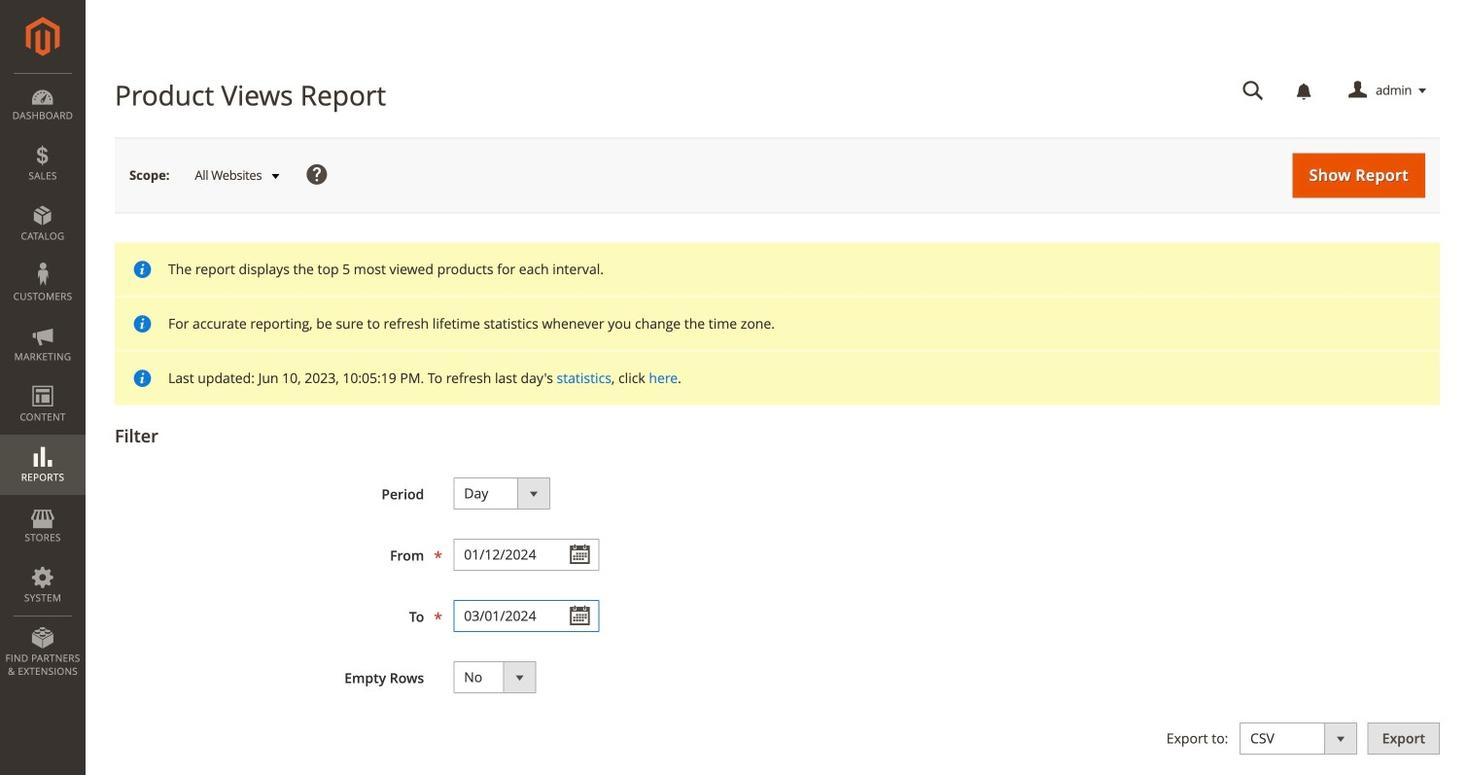 Task type: locate. For each thing, give the bounding box(es) containing it.
None text field
[[1229, 74, 1278, 108], [453, 539, 599, 571], [1229, 74, 1278, 108], [453, 539, 599, 571]]

menu bar
[[0, 73, 86, 688]]

None text field
[[453, 600, 599, 632]]

magento admin panel image
[[26, 17, 60, 56]]



